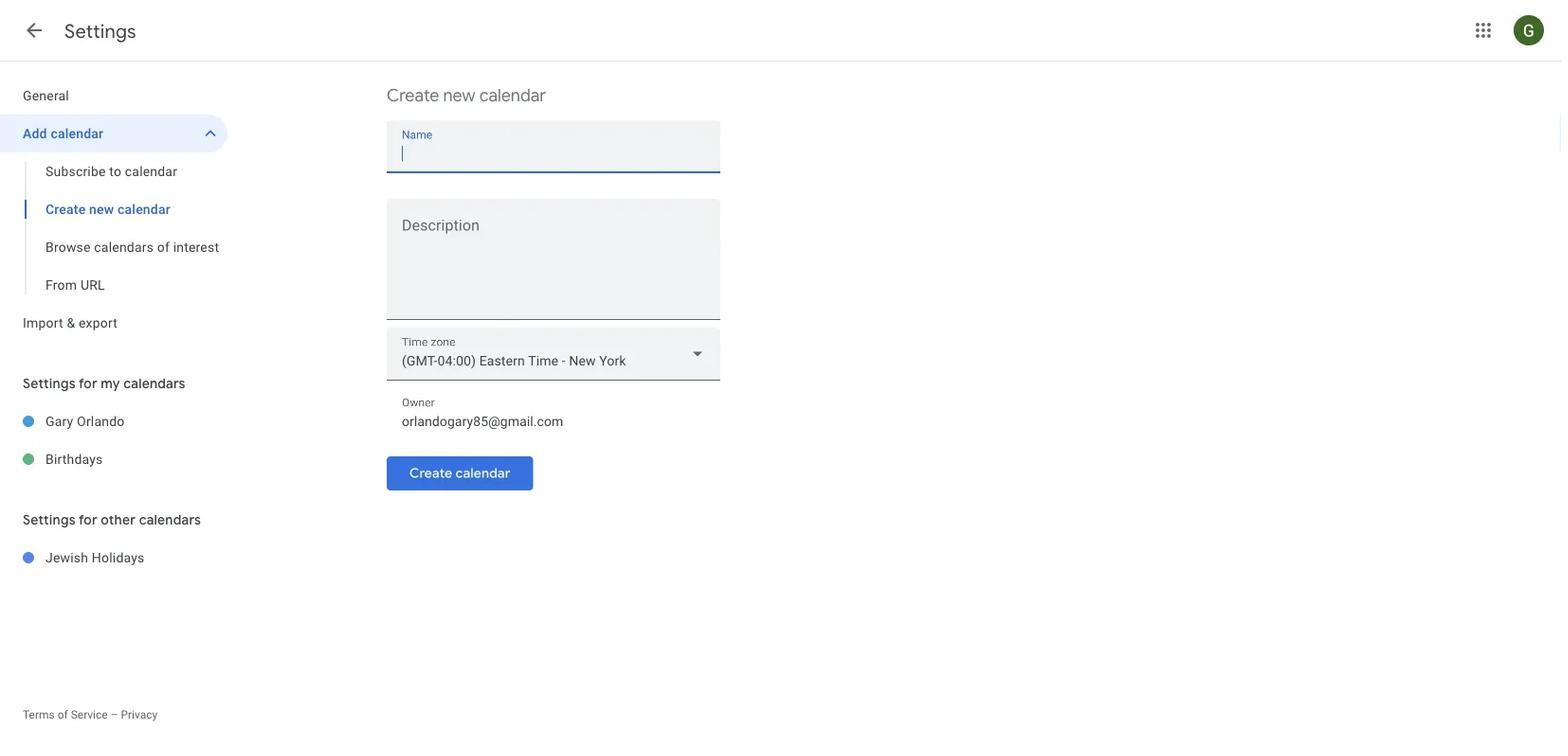 Task type: describe. For each thing, give the bounding box(es) containing it.
jewish holidays link
[[46, 539, 228, 577]]

other
[[101, 512, 136, 529]]

1 horizontal spatial create new calendar
[[387, 85, 546, 107]]

jewish holidays
[[46, 550, 145, 566]]

of inside group
[[157, 239, 170, 255]]

settings for settings
[[64, 19, 136, 43]]

create calendar button
[[387, 451, 533, 497]]

jewish
[[46, 550, 88, 566]]

–
[[111, 709, 118, 722]]

terms of service link
[[23, 709, 108, 722]]

url
[[80, 277, 105, 293]]

calendars for other
[[139, 512, 201, 529]]

settings for settings for my calendars
[[23, 375, 76, 392]]

holidays
[[92, 550, 145, 566]]

create calendar
[[410, 465, 510, 483]]

subscribe
[[46, 164, 106, 179]]

tree containing general
[[0, 77, 228, 342]]

0 horizontal spatial create new calendar
[[46, 201, 170, 217]]

calendar inside "create calendar" button
[[456, 465, 510, 483]]

from
[[46, 277, 77, 293]]

group containing subscribe to calendar
[[0, 153, 228, 304]]

settings for my calendars tree
[[0, 403, 228, 479]]

birthdays
[[46, 452, 103, 467]]

add calendar tree item
[[0, 115, 228, 153]]

import
[[23, 315, 63, 331]]

my
[[101, 375, 120, 392]]

0 vertical spatial create
[[387, 85, 439, 107]]

settings for my calendars
[[23, 375, 186, 392]]

calendar inside add calendar tree item
[[51, 126, 104, 141]]

terms
[[23, 709, 55, 722]]

general
[[23, 88, 69, 103]]

for for my
[[79, 375, 97, 392]]

jewish holidays tree item
[[0, 539, 228, 577]]

gary orlando tree item
[[0, 403, 228, 441]]



Task type: locate. For each thing, give the bounding box(es) containing it.
calendars up the jewish holidays link
[[139, 512, 201, 529]]

2 vertical spatial settings
[[23, 512, 76, 529]]

browse calendars of interest
[[46, 239, 219, 255]]

create inside group
[[46, 201, 86, 217]]

calendars up url
[[94, 239, 154, 255]]

settings
[[64, 19, 136, 43], [23, 375, 76, 392], [23, 512, 76, 529]]

terms of service – privacy
[[23, 709, 158, 722]]

1 vertical spatial for
[[79, 512, 97, 529]]

subscribe to calendar
[[46, 164, 177, 179]]

create new calendar
[[387, 85, 546, 107], [46, 201, 170, 217]]

1 vertical spatial create
[[46, 201, 86, 217]]

for left my
[[79, 375, 97, 392]]

0 vertical spatial of
[[157, 239, 170, 255]]

for for other
[[79, 512, 97, 529]]

1 horizontal spatial new
[[443, 85, 475, 107]]

service
[[71, 709, 108, 722]]

calendar
[[479, 85, 546, 107], [51, 126, 104, 141], [125, 164, 177, 179], [118, 201, 170, 217], [456, 465, 510, 483]]

of
[[157, 239, 170, 255], [58, 709, 68, 722]]

tree
[[0, 77, 228, 342]]

gary
[[46, 414, 73, 429]]

0 vertical spatial calendars
[[94, 239, 154, 255]]

1 vertical spatial new
[[89, 201, 114, 217]]

settings for other calendars
[[23, 512, 201, 529]]

go back image
[[23, 19, 46, 42]]

of right the terms
[[58, 709, 68, 722]]

add calendar
[[23, 126, 104, 141]]

of left interest
[[157, 239, 170, 255]]

settings heading
[[64, 19, 136, 43]]

browse
[[46, 239, 91, 255]]

birthdays link
[[46, 441, 228, 479]]

export
[[79, 315, 118, 331]]

create inside "create calendar" button
[[410, 465, 452, 483]]

1 vertical spatial create new calendar
[[46, 201, 170, 217]]

calendars
[[94, 239, 154, 255], [123, 375, 186, 392], [139, 512, 201, 529]]

calendars inside group
[[94, 239, 154, 255]]

0 vertical spatial create new calendar
[[387, 85, 546, 107]]

interest
[[173, 239, 219, 255]]

None field
[[387, 328, 720, 381]]

2 vertical spatial create
[[410, 465, 452, 483]]

1 vertical spatial calendars
[[123, 375, 186, 392]]

calendars for my
[[123, 375, 186, 392]]

None text field
[[402, 141, 705, 167], [387, 221, 720, 312], [402, 141, 705, 167], [387, 221, 720, 312]]

import & export
[[23, 315, 118, 331]]

0 vertical spatial settings
[[64, 19, 136, 43]]

settings right the go back icon on the top left of the page
[[64, 19, 136, 43]]

2 vertical spatial calendars
[[139, 512, 201, 529]]

to
[[109, 164, 121, 179]]

settings up gary
[[23, 375, 76, 392]]

new inside group
[[89, 201, 114, 217]]

2 for from the top
[[79, 512, 97, 529]]

for
[[79, 375, 97, 392], [79, 512, 97, 529]]

create
[[387, 85, 439, 107], [46, 201, 86, 217], [410, 465, 452, 483]]

1 vertical spatial of
[[58, 709, 68, 722]]

1 vertical spatial settings
[[23, 375, 76, 392]]

create for "create calendar" button
[[410, 465, 452, 483]]

0 vertical spatial new
[[443, 85, 475, 107]]

group
[[0, 153, 228, 304]]

new
[[443, 85, 475, 107], [89, 201, 114, 217]]

add
[[23, 126, 47, 141]]

privacy
[[121, 709, 158, 722]]

settings for settings for other calendars
[[23, 512, 76, 529]]

orlando
[[77, 414, 125, 429]]

birthdays tree item
[[0, 441, 228, 479]]

0 horizontal spatial new
[[89, 201, 114, 217]]

for left the "other"
[[79, 512, 97, 529]]

create for group containing subscribe to calendar
[[46, 201, 86, 217]]

&
[[67, 315, 75, 331]]

gary orlando
[[46, 414, 125, 429]]

calendars right my
[[123, 375, 186, 392]]

None text field
[[402, 409, 705, 435]]

1 horizontal spatial of
[[157, 239, 170, 255]]

privacy link
[[121, 709, 158, 722]]

0 vertical spatial for
[[79, 375, 97, 392]]

from url
[[46, 277, 105, 293]]

settings up jewish
[[23, 512, 76, 529]]

0 horizontal spatial of
[[58, 709, 68, 722]]

1 for from the top
[[79, 375, 97, 392]]



Task type: vqa. For each thing, say whether or not it's contained in the screenshot.
Birthdays tree item at the left bottom of page
yes



